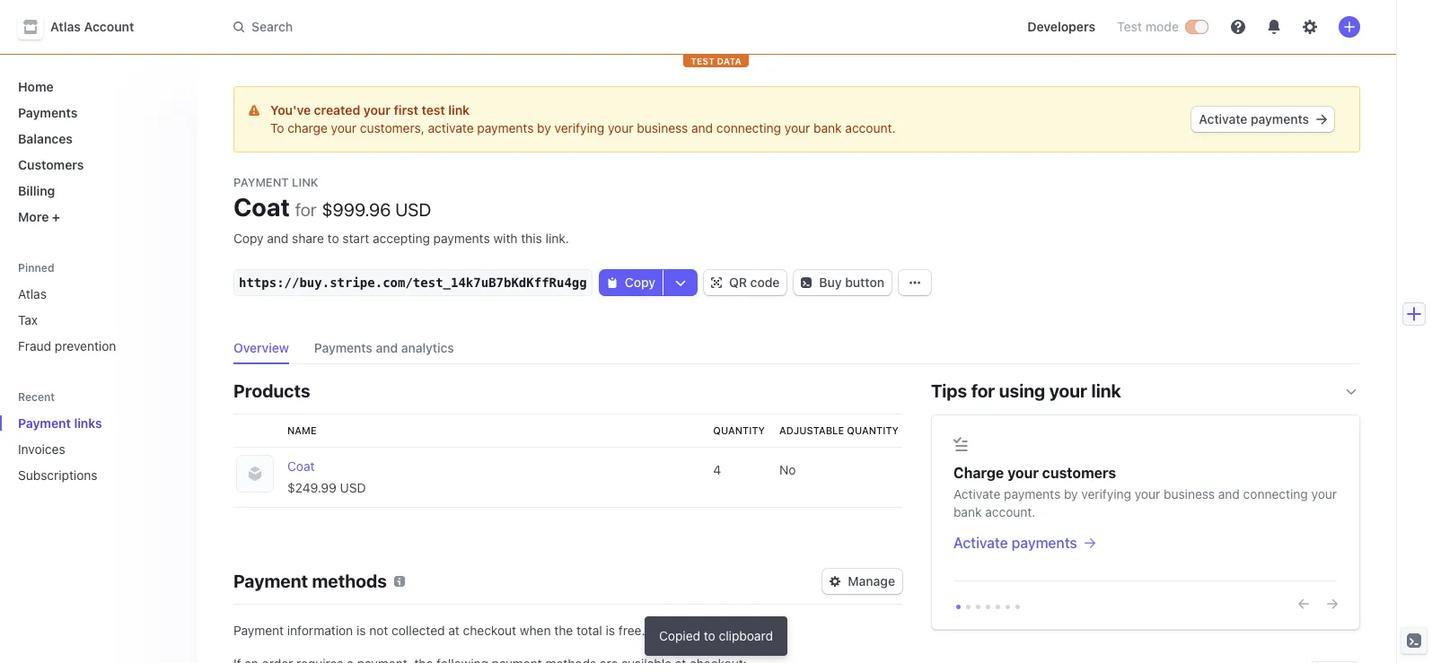 Task type: locate. For each thing, give the bounding box(es) containing it.
more +
[[18, 209, 60, 225]]

usd inside payment link coat for $999.96 usd
[[395, 199, 431, 220]]

payments inside payments and analytics button
[[314, 340, 373, 356]]

1 quantity from the left
[[713, 425, 765, 437]]

1 horizontal spatial svg image
[[711, 278, 722, 288]]

1 vertical spatial usd
[[340, 481, 366, 496]]

coat
[[234, 192, 290, 222], [287, 459, 315, 474]]

test
[[691, 56, 715, 66]]

1 horizontal spatial business
[[1164, 487, 1215, 502]]

copy for copy
[[625, 275, 656, 290]]

buy button button
[[794, 270, 892, 296]]

1 horizontal spatial atlas
[[50, 19, 81, 34]]

1 horizontal spatial usd
[[395, 199, 431, 220]]

payment inside payment link coat for $999.96 usd
[[234, 175, 289, 190]]

recent element
[[0, 409, 198, 490]]

1 vertical spatial connecting
[[1244, 487, 1309, 502]]

1 vertical spatial by
[[1064, 487, 1078, 502]]

0 vertical spatial connecting
[[717, 120, 782, 136]]

0 horizontal spatial bank
[[814, 120, 842, 136]]

by inside charge your customers activate payments by verifying your business and connecting your bank account.
[[1064, 487, 1078, 502]]

payment for payment information is not collected at checkout when the total is free.
[[234, 623, 284, 639]]

tips for using your link
[[931, 381, 1122, 402]]

0 vertical spatial copy
[[234, 231, 264, 246]]

0 horizontal spatial business
[[637, 120, 688, 136]]

links
[[74, 416, 102, 431]]

recent navigation links element
[[0, 390, 198, 490]]

1 horizontal spatial connecting
[[1244, 487, 1309, 502]]

Search text field
[[223, 10, 729, 44]]

payment for payment methods
[[234, 571, 308, 592]]

svg image inside "copy" button
[[607, 278, 618, 288]]

0 vertical spatial link
[[449, 102, 470, 118]]

activate payments link
[[1192, 107, 1335, 132], [954, 533, 1338, 554]]

link
[[292, 175, 319, 190]]

payments right the overview button
[[314, 340, 373, 356]]

payments
[[1251, 111, 1310, 127], [477, 120, 534, 136], [434, 231, 490, 246], [1004, 487, 1061, 502], [1012, 535, 1078, 552]]

manage link
[[823, 569, 903, 595]]

for right tips
[[972, 381, 995, 402]]

and inside button
[[376, 340, 398, 356]]

1 horizontal spatial activate payments
[[1200, 111, 1310, 127]]

payment information is not collected at checkout when the total is free.
[[234, 623, 645, 639]]

coat inside payment link coat for $999.96 usd
[[234, 192, 290, 222]]

adjustable
[[780, 425, 845, 437]]

when
[[520, 623, 551, 639]]

at
[[448, 623, 460, 639]]

payment methods
[[234, 571, 387, 592]]

account.
[[846, 120, 896, 136], [986, 505, 1036, 520]]

payment
[[234, 175, 289, 190], [18, 416, 71, 431], [234, 571, 308, 592], [234, 623, 284, 639]]

atlas left account
[[50, 19, 81, 34]]

no
[[780, 463, 796, 478]]

search
[[252, 19, 293, 34]]

core navigation links element
[[11, 72, 183, 232]]

2 svg image from the left
[[711, 278, 722, 288]]

1 horizontal spatial copy
[[625, 275, 656, 290]]

1 vertical spatial account.
[[986, 505, 1036, 520]]

payment up information
[[234, 571, 308, 592]]

payment inside recent element
[[18, 416, 71, 431]]

1 horizontal spatial by
[[1064, 487, 1078, 502]]

business inside you've created your first test link to charge your customers, activate payments by verifying your business and connecting your bank account.
[[637, 120, 688, 136]]

manage
[[848, 574, 896, 589]]

tax link
[[11, 305, 183, 335]]

copy inside "copy" button
[[625, 275, 656, 290]]

svg image for buy button
[[802, 278, 812, 288]]

copy button
[[600, 270, 663, 296]]

0 vertical spatial payments
[[18, 105, 78, 120]]

0 vertical spatial for
[[295, 199, 317, 220]]

1 vertical spatial coat
[[287, 459, 315, 474]]

activate payments
[[1200, 111, 1310, 127], [954, 535, 1078, 552]]

1 is from the left
[[357, 623, 366, 639]]

0 horizontal spatial for
[[295, 199, 317, 220]]

0 horizontal spatial account.
[[846, 120, 896, 136]]

1 vertical spatial atlas
[[18, 287, 47, 302]]

activate payments for the bottommost activate payments link
[[954, 535, 1078, 552]]

0 horizontal spatial by
[[537, 120, 551, 136]]

0 horizontal spatial svg image
[[607, 278, 618, 288]]

link right using
[[1092, 381, 1122, 402]]

svg image for qr code
[[711, 278, 722, 288]]

1 vertical spatial activate
[[954, 487, 1001, 502]]

for inside payment link coat for $999.96 usd
[[295, 199, 317, 220]]

1 horizontal spatial verifying
[[1082, 487, 1132, 502]]

to right copied at the left bottom of page
[[704, 629, 716, 644]]

created
[[314, 102, 360, 118]]

$249.99
[[287, 481, 337, 496]]

2 vertical spatial activate
[[954, 535, 1008, 552]]

atlas for atlas
[[18, 287, 47, 302]]

1 horizontal spatial to
[[704, 629, 716, 644]]

usd inside coat $249.99 usd
[[340, 481, 366, 496]]

1 vertical spatial activate payments
[[954, 535, 1078, 552]]

analytics
[[401, 340, 454, 356]]

billing
[[18, 183, 55, 199]]

is
[[357, 623, 366, 639], [606, 623, 615, 639]]

svg image
[[607, 278, 618, 288], [711, 278, 722, 288]]

bank inside you've created your first test link to charge your customers, activate payments by verifying your business and connecting your bank account.
[[814, 120, 842, 136]]

coat up '$249.99'
[[287, 459, 315, 474]]

1 vertical spatial payments
[[314, 340, 373, 356]]

charge
[[288, 120, 328, 136]]

and
[[692, 120, 713, 136], [267, 231, 289, 246], [376, 340, 398, 356], [1219, 487, 1240, 502]]

tab list containing overview
[[234, 336, 1361, 365]]

business inside charge your customers activate payments by verifying your business and connecting your bank account.
[[1164, 487, 1215, 502]]

2 is from the left
[[606, 623, 615, 639]]

payments inside payments link
[[18, 105, 78, 120]]

payments
[[18, 105, 78, 120], [314, 340, 373, 356]]

1 vertical spatial link
[[1092, 381, 1122, 402]]

atlas
[[50, 19, 81, 34], [18, 287, 47, 302]]

1 horizontal spatial link
[[1092, 381, 1122, 402]]

subscriptions link
[[11, 461, 158, 490]]

0 vertical spatial coat
[[234, 192, 290, 222]]

quantity up 4
[[713, 425, 765, 437]]

0 horizontal spatial atlas
[[18, 287, 47, 302]]

with
[[494, 231, 518, 246]]

0 horizontal spatial payments
[[18, 105, 78, 120]]

copied
[[659, 629, 701, 644]]

customers link
[[11, 150, 183, 180]]

0 horizontal spatial link
[[449, 102, 470, 118]]

is right total
[[606, 623, 615, 639]]

payment left "link"
[[234, 175, 289, 190]]

0 horizontal spatial connecting
[[717, 120, 782, 136]]

1 vertical spatial verifying
[[1082, 487, 1132, 502]]

atlas account
[[50, 19, 134, 34]]

account. inside charge your customers activate payments by verifying your business and connecting your bank account.
[[986, 505, 1036, 520]]

customers
[[18, 157, 84, 172]]

0 vertical spatial activate payments
[[1200, 111, 1310, 127]]

link up activate
[[449, 102, 470, 118]]

0 vertical spatial account.
[[846, 120, 896, 136]]

copy
[[234, 231, 264, 246], [625, 275, 656, 290]]

is left not
[[357, 623, 366, 639]]

coat down 'to' at top
[[234, 192, 290, 222]]

atlas inside button
[[50, 19, 81, 34]]

svg image inside manage link
[[830, 577, 841, 588]]

svg image for activate payments
[[1317, 114, 1328, 125]]

1 horizontal spatial is
[[606, 623, 615, 639]]

clipboard
[[719, 629, 773, 644]]

payments up balances
[[18, 105, 78, 120]]

0 horizontal spatial is
[[357, 623, 366, 639]]

Search search field
[[223, 10, 729, 44]]

1 horizontal spatial account.
[[986, 505, 1036, 520]]

to left the start
[[328, 231, 339, 246]]

svg image inside qr code button
[[711, 278, 722, 288]]

usd up accepting
[[395, 199, 431, 220]]

first
[[394, 102, 418, 118]]

payments for payments
[[18, 105, 78, 120]]

0 vertical spatial atlas
[[50, 19, 81, 34]]

accepting
[[373, 231, 430, 246]]

0 horizontal spatial quantity
[[713, 425, 765, 437]]

0 vertical spatial by
[[537, 120, 551, 136]]

verifying
[[555, 120, 605, 136], [1082, 487, 1132, 502]]

your
[[364, 102, 391, 118], [331, 120, 357, 136], [608, 120, 634, 136], [785, 120, 811, 136], [1050, 381, 1088, 402], [1008, 465, 1039, 481], [1135, 487, 1161, 502], [1312, 487, 1338, 502]]

0 vertical spatial usd
[[395, 199, 431, 220]]

payments for payments and analytics
[[314, 340, 373, 356]]

payment for payment link coat for $999.96 usd
[[234, 175, 289, 190]]

svg image inside buy button button
[[802, 278, 812, 288]]

activate inside charge your customers activate payments by verifying your business and connecting your bank account.
[[954, 487, 1001, 502]]

atlas account button
[[18, 14, 152, 40]]

0 vertical spatial business
[[637, 120, 688, 136]]

0 horizontal spatial activate payments
[[954, 535, 1078, 552]]

test mode
[[1117, 19, 1179, 34]]

0 vertical spatial verifying
[[555, 120, 605, 136]]

overview
[[234, 340, 289, 356]]

billing link
[[11, 176, 183, 206]]

payment up 'invoices'
[[18, 416, 71, 431]]

developers
[[1028, 19, 1096, 34]]

svg image
[[1317, 114, 1328, 125], [676, 278, 686, 288], [802, 278, 812, 288], [910, 278, 921, 288], [830, 577, 841, 588]]

1 horizontal spatial payments
[[314, 340, 373, 356]]

for
[[295, 199, 317, 220], [972, 381, 995, 402]]

0 horizontal spatial to
[[328, 231, 339, 246]]

1 vertical spatial copy
[[625, 275, 656, 290]]

0 vertical spatial to
[[328, 231, 339, 246]]

1 horizontal spatial for
[[972, 381, 995, 402]]

usd right '$249.99'
[[340, 481, 366, 496]]

0 horizontal spatial copy
[[234, 231, 264, 246]]

name
[[287, 425, 317, 437]]

button
[[846, 275, 885, 290]]

copy for copy and share to start accepting payments with this link.
[[234, 231, 264, 246]]

by
[[537, 120, 551, 136], [1064, 487, 1078, 502]]

0 horizontal spatial verifying
[[555, 120, 605, 136]]

0 vertical spatial bank
[[814, 120, 842, 136]]

fraud
[[18, 339, 51, 354]]

svg image for copy
[[607, 278, 618, 288]]

quantity right adjustable
[[847, 425, 899, 437]]

tab list
[[234, 336, 1361, 365]]

1 vertical spatial bank
[[954, 505, 982, 520]]

1 vertical spatial business
[[1164, 487, 1215, 502]]

free.
[[619, 623, 645, 639]]

copy and share to start accepting payments with this link.
[[234, 231, 569, 246]]

link.
[[546, 231, 569, 246]]

not
[[369, 623, 388, 639]]

for down "link"
[[295, 199, 317, 220]]

1 svg image from the left
[[607, 278, 618, 288]]

payment left information
[[234, 623, 284, 639]]

2 quantity from the left
[[847, 425, 899, 437]]

1 horizontal spatial bank
[[954, 505, 982, 520]]

usd
[[395, 199, 431, 220], [340, 481, 366, 496]]

1 horizontal spatial quantity
[[847, 425, 899, 437]]

atlas down "pinned"
[[18, 287, 47, 302]]

developers link
[[1021, 13, 1103, 41]]

atlas inside pinned element
[[18, 287, 47, 302]]

0 horizontal spatial usd
[[340, 481, 366, 496]]



Task type: vqa. For each thing, say whether or not it's contained in the screenshot.
The Clear History ICON
no



Task type: describe. For each thing, give the bounding box(es) containing it.
home
[[18, 79, 54, 94]]

0 vertical spatial activate payments link
[[1192, 107, 1335, 132]]

buy button
[[820, 275, 885, 290]]

help image
[[1232, 20, 1246, 34]]

payment links
[[18, 416, 102, 431]]

by inside you've created your first test link to charge your customers, activate payments by verifying your business and connecting your bank account.
[[537, 120, 551, 136]]

verifying inside you've created your first test link to charge your customers, activate payments by verifying your business and connecting your bank account.
[[555, 120, 605, 136]]

atlas link
[[11, 279, 183, 309]]

customers,
[[360, 120, 425, 136]]

methods
[[312, 571, 387, 592]]

1 vertical spatial activate payments link
[[954, 533, 1338, 554]]

test
[[1117, 19, 1143, 34]]

pinned element
[[11, 279, 183, 361]]

you've
[[270, 102, 311, 118]]

test
[[422, 102, 445, 118]]

qr code button
[[704, 270, 787, 296]]

0 vertical spatial activate
[[1200, 111, 1248, 127]]

recent
[[18, 391, 55, 404]]

tax
[[18, 313, 38, 328]]

this
[[521, 231, 542, 246]]

qr
[[729, 275, 747, 290]]

overview button
[[234, 336, 300, 365]]

payments link
[[11, 98, 183, 128]]

code
[[751, 275, 780, 290]]

payments and analytics
[[314, 340, 454, 356]]

verifying inside charge your customers activate payments by verifying your business and connecting your bank account.
[[1082, 487, 1132, 502]]

using
[[999, 381, 1046, 402]]

notifications image
[[1267, 20, 1282, 34]]

customers
[[1043, 465, 1117, 481]]

and inside you've created your first test link to charge your customers, activate payments by verifying your business and connecting your bank account.
[[692, 120, 713, 136]]

qr code
[[729, 275, 780, 290]]

settings image
[[1303, 20, 1318, 34]]

start
[[343, 231, 369, 246]]

you've created your first test link to charge your customers, activate payments by verifying your business and connecting your bank account.
[[270, 102, 896, 136]]

the
[[554, 623, 573, 639]]

more
[[18, 209, 49, 225]]

information
[[287, 623, 353, 639]]

account. inside you've created your first test link to charge your customers, activate payments by verifying your business and connecting your bank account.
[[846, 120, 896, 136]]

pinned navigation links element
[[11, 260, 183, 361]]

connecting inside charge your customers activate payments by verifying your business and connecting your bank account.
[[1244, 487, 1309, 502]]

account
[[84, 19, 134, 34]]

connecting inside you've created your first test link to charge your customers, activate payments by verifying your business and connecting your bank account.
[[717, 120, 782, 136]]

svg image for manage
[[830, 577, 841, 588]]

adjustable quantity
[[780, 425, 899, 437]]

data
[[717, 56, 742, 66]]

home link
[[11, 72, 183, 102]]

subscriptions
[[18, 468, 98, 483]]

atlas for atlas account
[[50, 19, 81, 34]]

1 vertical spatial for
[[972, 381, 995, 402]]

activate payments for the topmost activate payments link
[[1200, 111, 1310, 127]]

coat inside coat $249.99 usd
[[287, 459, 315, 474]]

and inside charge your customers activate payments by verifying your business and connecting your bank account.
[[1219, 487, 1240, 502]]

bank inside charge your customers activate payments by verifying your business and connecting your bank account.
[[954, 505, 982, 520]]

payment for payment links
[[18, 416, 71, 431]]

total
[[577, 623, 603, 639]]

test data
[[691, 56, 742, 66]]

pinned
[[18, 261, 54, 275]]

balances
[[18, 131, 73, 146]]

$999.96
[[322, 199, 391, 220]]

1 vertical spatial to
[[704, 629, 716, 644]]

+
[[52, 209, 60, 225]]

share
[[292, 231, 324, 246]]

copied to clipboard
[[659, 629, 773, 644]]

balances link
[[11, 124, 183, 154]]

invoices
[[18, 442, 65, 457]]

fraud prevention link
[[11, 331, 183, 361]]

coat $249.99 usd
[[287, 459, 366, 496]]

checkout
[[463, 623, 517, 639]]

invoices link
[[11, 435, 158, 464]]

activate
[[428, 120, 474, 136]]

to
[[270, 120, 284, 136]]

buy
[[820, 275, 842, 290]]

collected
[[392, 623, 445, 639]]

mode
[[1146, 19, 1179, 34]]

link inside you've created your first test link to charge your customers, activate payments by verifying your business and connecting your bank account.
[[449, 102, 470, 118]]

payment link coat for $999.96 usd
[[234, 175, 431, 222]]

payments and analytics button
[[314, 336, 465, 365]]

payment links link
[[11, 409, 158, 438]]

payments inside charge your customers activate payments by verifying your business and connecting your bank account.
[[1004, 487, 1061, 502]]

charge
[[954, 465, 1004, 481]]

https://buy.stripe.com/test_14k7ub7bkdkffru4gg button
[[239, 274, 587, 292]]

prevention
[[55, 339, 116, 354]]

charge your customers activate payments by verifying your business and connecting your bank account.
[[954, 465, 1338, 520]]

products
[[234, 381, 310, 402]]

fraud prevention
[[18, 339, 116, 354]]

https://buy.stripe.com/test_14k7ub7bkdkffru4gg
[[239, 276, 587, 290]]

payments inside you've created your first test link to charge your customers, activate payments by verifying your business and connecting your bank account.
[[477, 120, 534, 136]]



